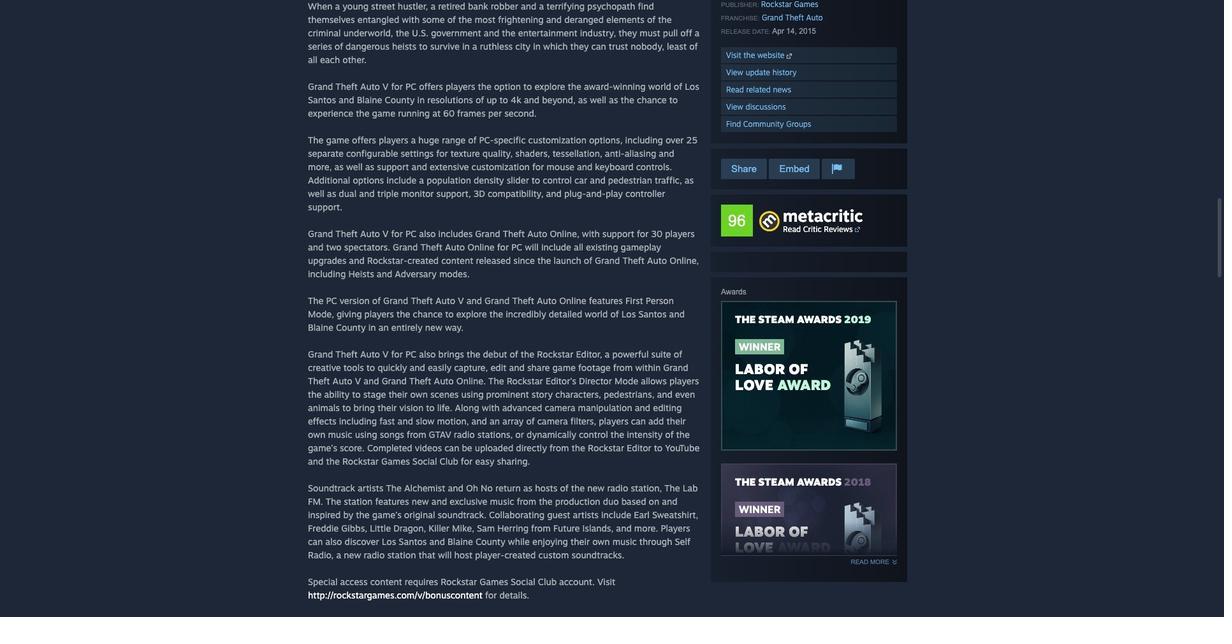 Task type: locate. For each thing, give the bounding box(es) containing it.
0 vertical spatial love
[[735, 376, 774, 393]]

pc inside grand theft auto v for pc offers players the option to explore the award-winning world of los santos and blaine county in resolutions of up to 4k and beyond, as well as the chance to experience the game running at 60 frames per second.
[[406, 81, 417, 92]]

2 vertical spatial include
[[601, 509, 631, 520]]

of up youtube
[[665, 429, 674, 440]]

include inside soundtrack artists the alchemist and oh no return as hosts of the new radio station, the lab fm. the station features new and exclusive music from the production duo based on and inspired by the game's original soundtrack. collaborating guest artists include earl sweatshirt, freddie gibbs, little dragon, killer mike, sam herring from future islands, and more. players can also discover los santos and blaine county while enjoying their own music through self radio, a new radio station that will host player-created custom soundtracks.
[[601, 509, 631, 520]]

1 horizontal spatial game
[[372, 108, 395, 118]]

when
[[308, 0, 333, 11]]

0 horizontal spatial chance
[[413, 308, 443, 319]]

of left up
[[476, 94, 484, 105]]

an inside the pc version of grand theft auto v and grand theft auto online features first person mode, giving players the chance to explore the incredibly detailed world of los santos and blaine county in an entirely new way.
[[379, 322, 389, 333]]

pc up since
[[511, 242, 522, 252]]

customization up tessellation,
[[528, 134, 587, 145]]

easily
[[428, 362, 452, 373]]

editor,
[[576, 349, 602, 359]]

1 horizontal spatial game's
[[372, 509, 402, 520]]

game's down effects
[[308, 442, 337, 453]]

1 vertical spatial will
[[438, 550, 452, 560]]

artists
[[358, 483, 384, 493], [573, 509, 599, 520]]

well down the award-
[[590, 94, 606, 105]]

1 vertical spatial control
[[579, 429, 608, 440]]

0 vertical spatial blaine
[[357, 94, 382, 105]]

award inside "labor of love award"
[[777, 376, 831, 393]]

1 vertical spatial awards
[[797, 313, 842, 326]]

love inside "labor of love award"
[[735, 376, 774, 393]]

0 vertical spatial including
[[625, 134, 663, 145]]

related
[[746, 85, 771, 94]]

v down 'modes.'
[[458, 295, 464, 306]]

pc for includes
[[406, 228, 417, 239]]

0 vertical spatial control
[[543, 175, 572, 185]]

2 horizontal spatial with
[[582, 228, 600, 239]]

and-
[[586, 188, 606, 199]]

v
[[383, 81, 389, 92], [383, 228, 389, 239], [458, 295, 464, 306], [383, 349, 389, 359], [355, 375, 361, 386]]

games
[[381, 456, 410, 467], [480, 576, 508, 587]]

view left update
[[726, 67, 744, 77]]

1 horizontal spatial include
[[541, 242, 571, 252]]

pc
[[406, 81, 417, 92], [406, 228, 417, 239], [511, 242, 522, 252], [326, 295, 337, 306], [406, 349, 417, 359]]

grand theft auto v for pc offers players the option to explore the award-winning world of los santos and blaine county in resolutions of up to 4k and beyond, as well as the chance to experience the game running at 60 frames per second.
[[308, 81, 699, 118]]

additional
[[308, 175, 350, 185]]

v for theft
[[383, 228, 389, 239]]

los down first
[[622, 308, 636, 319]]

0 vertical spatial winner
[[739, 340, 781, 353]]

players down version
[[364, 308, 394, 319]]

soundtrack artists the alchemist and oh no return as hosts of the new radio station, the lab fm. the station features new and exclusive music from the production duo based on and inspired by the game's original soundtrack. collaborating guest artists include earl sweatshirt, freddie gibbs, little dragon, killer mike, sam herring from future islands, and more. players can also discover los santos and blaine county while enjoying their own music through self radio, a new radio station that will host player-created custom soundtracks.
[[308, 483, 698, 560]]

winner up "labor of love award"
[[739, 340, 781, 353]]

including down the "bring"
[[339, 416, 377, 426]]

also inside grand theft auto v for pc also brings the debut of the rockstar editor, a powerful suite of creative tools to quickly and easily capture, edit and share game footage from within grand theft auto v and grand theft auto online. the rockstar editor's director mode allows players the ability to stage their own scenes using prominent story characters, pedestrians, and even animals to bring their vision to life. along with advanced camera manipulation and editing effects including fast and slow motion, and an array of camera filters, players can add their own music using songs from gtav radio stations, or dynamically control the intensity of the game's score. completed videos can be uploaded directly from the rockstar editor to youtube and the rockstar games social club for easy sharing.
[[419, 349, 436, 359]]

options,
[[589, 134, 623, 145]]

bring
[[354, 402, 375, 413]]

can inside the when a young street hustler, a retired bank robber and a terrifying psychopath find themselves entangled with some of the most frightening and deranged elements of the criminal underworld, the u.s. government and the entertainment industry, they must pull off a series of dangerous heists to survive in a ruthless city in which they can trust nobody, least of all each other.
[[591, 41, 606, 51]]

social inside grand theft auto v for pc also brings the debut of the rockstar editor, a powerful suite of creative tools to quickly and easily capture, edit and share game footage from within grand theft auto v and grand theft auto online. the rockstar editor's director mode allows players the ability to stage their own scenes using prominent story characters, pedestrians, and even animals to bring their vision to life. along with advanced camera manipulation and editing effects including fast and slow motion, and an array of camera filters, players can add their own music using songs from gtav radio stations, or dynamically control the intensity of the game's score. completed videos can be uploaded directly from the rockstar editor to youtube and the rockstar games social club for easy sharing.
[[412, 456, 437, 467]]

game's
[[308, 442, 337, 453], [372, 509, 402, 520]]

1 horizontal spatial club
[[538, 576, 557, 587]]

from down 'slow'
[[407, 429, 426, 440]]

theft up 14,
[[785, 13, 804, 22]]

1 vertical spatial blaine
[[308, 322, 333, 333]]

grand up "creative"
[[308, 349, 333, 359]]

collaborating
[[489, 509, 545, 520]]

a right editor,
[[605, 349, 610, 359]]

0 vertical spatial radio
[[454, 429, 475, 440]]

2 horizontal spatial game
[[553, 362, 576, 373]]

music
[[328, 429, 352, 440], [490, 496, 514, 507], [613, 536, 637, 547]]

awards for labor of love
[[797, 476, 842, 488]]

1 view from the top
[[726, 67, 744, 77]]

explore up beyond,
[[535, 81, 565, 92]]

1 horizontal spatial with
[[482, 402, 500, 413]]

0 vertical spatial using
[[461, 389, 484, 400]]

hustler,
[[398, 0, 428, 11]]

1 horizontal spatial created
[[505, 550, 536, 560]]

view for view discussions
[[726, 102, 744, 111]]

0 horizontal spatial created
[[408, 255, 439, 266]]

story
[[532, 389, 553, 400]]

entirely
[[391, 322, 423, 333]]

share
[[527, 362, 550, 373]]

1 vertical spatial well
[[346, 161, 363, 172]]

options
[[353, 175, 384, 185]]

from up collaborating
[[517, 496, 536, 507]]

players inside grand theft auto v for pc offers players the option to explore the award-winning world of los santos and blaine county in resolutions of up to 4k and beyond, as well as the chance to experience the game running at 60 frames per second.
[[446, 81, 475, 92]]

labor
[[735, 360, 785, 377], [735, 523, 785, 540]]

v up spectators.
[[383, 228, 389, 239]]

monitor
[[401, 188, 434, 199]]

blaine down mode,
[[308, 322, 333, 333]]

0 vertical spatial los
[[685, 81, 699, 92]]

a
[[335, 0, 340, 11], [431, 0, 436, 11], [539, 0, 544, 11], [695, 27, 700, 38], [472, 41, 477, 51], [411, 134, 416, 145], [419, 175, 424, 185], [605, 349, 610, 359], [336, 550, 341, 560]]

2 vertical spatial county
[[476, 536, 506, 547]]

all inside grand theft auto v for pc also includes grand theft auto online, with support for 30 players and two spectators. grand theft auto online for pc will include all existing gameplay upgrades and rockstar-created content released since the launch of grand theft auto online, including heists and adversary modes.
[[574, 242, 583, 252]]

support inside the game offers players a huge range of pc-specific customization options, including over 25 separate configurable settings for texture quality, shaders, tessellation, anti-aliasing and more, as well as support and extensive customization for mouse and keyboard controls. additional options include a population density slider to control car and pedestrian traffic, as well as dual and triple monitor support, 3d compatibility, and plug-and-play controller support.
[[377, 161, 409, 172]]

0 horizontal spatial club
[[440, 456, 458, 467]]

of right suite
[[674, 349, 682, 359]]

spectators.
[[344, 242, 390, 252]]

support,
[[437, 188, 471, 199]]

of inside 'labor of love'
[[789, 523, 808, 540]]

including inside grand theft auto v for pc also brings the debut of the rockstar editor, a powerful suite of creative tools to quickly and easily capture, edit and share game footage from within grand theft auto v and grand theft auto online. the rockstar editor's director mode allows players the ability to stage their own scenes using prominent story characters, pedestrians, and even animals to bring their vision to life. along with advanced camera manipulation and editing effects including fast and slow motion, and an array of camera filters, players can add their own music using songs from gtav radio stations, or dynamically control the intensity of the game's score. completed videos can be uploaded directly from the rockstar editor to youtube and the rockstar games social club for easy sharing.
[[339, 416, 377, 426]]

offers
[[419, 81, 443, 92], [352, 134, 376, 145]]

players right 30
[[665, 228, 695, 239]]

visit inside special access content requires rockstar games social club account. visit http://rockstargames.com/v/bonuscontent for details.
[[597, 576, 616, 587]]

1 vertical spatial social
[[511, 576, 536, 587]]

the steam awards 2018
[[735, 476, 871, 488]]

grand down suite
[[663, 362, 688, 373]]

with inside grand theft auto v for pc also brings the debut of the rockstar editor, a powerful suite of creative tools to quickly and easily capture, edit and share game footage from within grand theft auto v and grand theft auto online. the rockstar editor's director mode allows players the ability to stage their own scenes using prominent story characters, pedestrians, and even animals to bring their vision to life. along with advanced camera manipulation and editing effects including fast and slow motion, and an array of camera filters, players can add their own music using songs from gtav radio stations, or dynamically control the intensity of the game's score. completed videos can be uploaded directly from the rockstar editor to youtube and the rockstar games social club for easy sharing.
[[482, 402, 500, 413]]

1 vertical spatial include
[[541, 242, 571, 252]]

1 horizontal spatial well
[[346, 161, 363, 172]]

including up aliasing
[[625, 134, 663, 145]]

freddie
[[308, 523, 339, 534]]

in down version
[[368, 322, 376, 333]]

1 vertical spatial support
[[602, 228, 635, 239]]

using
[[461, 389, 484, 400], [355, 429, 377, 440]]

editor's
[[546, 375, 576, 386]]

from
[[613, 362, 633, 373], [407, 429, 426, 440], [550, 442, 569, 453], [517, 496, 536, 507], [531, 523, 551, 534]]

online,
[[550, 228, 579, 239], [670, 255, 699, 266]]

including inside grand theft auto v for pc also includes grand theft auto online, with support for 30 players and two spectators. grand theft auto online for pc will include all existing gameplay upgrades and rockstar-created content released since the launch of grand theft auto online, including heists and adversary modes.
[[308, 268, 346, 279]]

an left entirely
[[379, 322, 389, 333]]

to inside the when a young street hustler, a retired bank robber and a terrifying psychopath find themselves entangled with some of the most frightening and deranged elements of the criminal underworld, the u.s. government and the entertainment industry, they must pull off a series of dangerous heists to survive in a ruthless city in which they can trust nobody, least of all each other.
[[419, 41, 428, 51]]

award
[[777, 376, 831, 393], [777, 539, 831, 556]]

the up up
[[478, 81, 492, 92]]

also inside grand theft auto v for pc also includes grand theft auto online, with support for 30 players and two spectators. grand theft auto online for pc will include all existing gameplay upgrades and rockstar-created content released since the launch of grand theft auto online, including heists and adversary modes.
[[419, 228, 436, 239]]

with up existing
[[582, 228, 600, 239]]

reviews
[[824, 224, 853, 234]]

1 love from the top
[[735, 376, 774, 393]]

series
[[308, 41, 332, 51]]

grand inside publisher: franchise: grand theft auto release date: apr 14, 2015
[[762, 13, 783, 22]]

theft inside publisher: franchise: grand theft auto release date: apr 14, 2015
[[785, 13, 804, 22]]

criminal
[[308, 27, 341, 38]]

0 vertical spatial own
[[410, 389, 428, 400]]

grand inside grand theft auto v for pc offers players the option to explore the award-winning world of los santos and blaine county in resolutions of up to 4k and beyond, as well as the chance to experience the game running at 60 frames per second.
[[308, 81, 333, 92]]

0 vertical spatial santos
[[308, 94, 336, 105]]

0 horizontal spatial world
[[585, 308, 608, 319]]

0 horizontal spatial read
[[726, 85, 744, 94]]

and down 'rockstar-'
[[377, 268, 392, 279]]

1 vertical spatial also
[[419, 349, 436, 359]]

music inside grand theft auto v for pc also brings the debut of the rockstar editor, a powerful suite of creative tools to quickly and easily capture, edit and share game footage from within grand theft auto v and grand theft auto online. the rockstar editor's director mode allows players the ability to stage their own scenes using prominent story characters, pedestrians, and even animals to bring their vision to life. along with advanced camera manipulation and editing effects including fast and slow motion, and an array of camera filters, players can add their own music using songs from gtav radio stations, or dynamically control the intensity of the game's score. completed videos can be uploaded directly from the rockstar editor to youtube and the rockstar games social club for easy sharing.
[[328, 429, 352, 440]]

each
[[320, 54, 340, 65]]

0 vertical spatial award
[[777, 376, 831, 393]]

1 horizontal spatial content
[[441, 255, 473, 266]]

1 vertical spatial club
[[538, 576, 557, 587]]

1 horizontal spatial will
[[525, 242, 539, 252]]

labor for labor of love
[[735, 523, 785, 540]]

can
[[591, 41, 606, 51], [631, 416, 646, 426], [445, 442, 459, 453], [308, 536, 323, 547]]

1 vertical spatial features
[[375, 496, 409, 507]]

game's up "little"
[[372, 509, 402, 520]]

a right radio,
[[336, 550, 341, 560]]

view up find
[[726, 102, 744, 111]]

1 horizontal spatial music
[[490, 496, 514, 507]]

will inside soundtrack artists the alchemist and oh no return as hosts of the new radio station, the lab fm. the station features new and exclusive music from the production duo based on and inspired by the game's original soundtrack. collaborating guest artists include earl sweatshirt, freddie gibbs, little dragon, killer mike, sam herring from future islands, and more. players can also discover los santos and blaine county while enjoying their own music through self radio, a new radio station that will host player-created custom soundtracks.
[[438, 550, 452, 560]]

can inside soundtrack artists the alchemist and oh no return as hosts of the new radio station, the lab fm. the station features new and exclusive music from the production duo based on and inspired by the game's original soundtrack. collaborating guest artists include earl sweatshirt, freddie gibbs, little dragon, killer mike, sam herring from future islands, and more. players can also discover los santos and blaine county while enjoying their own music through self radio, a new radio station that will host player-created custom soundtracks.
[[308, 536, 323, 547]]

1 horizontal spatial visit
[[726, 50, 741, 60]]

1 vertical spatial online,
[[670, 255, 699, 266]]

0 vertical spatial online
[[468, 242, 495, 252]]

read critic reviews
[[783, 224, 853, 234]]

world right detailed
[[585, 308, 608, 319]]

los inside the pc version of grand theft auto v and grand theft auto online features first person mode, giving players the chance to explore the incredibly detailed world of los santos and blaine county in an entirely new way.
[[622, 308, 636, 319]]

in up running
[[417, 94, 425, 105]]

0 horizontal spatial game
[[326, 134, 349, 145]]

1 horizontal spatial offers
[[419, 81, 443, 92]]

return
[[496, 483, 521, 493]]

0 horizontal spatial content
[[370, 576, 402, 587]]

own down effects
[[308, 429, 326, 440]]

grand down quickly
[[382, 375, 407, 386]]

1 steam from the top
[[759, 313, 795, 326]]

edit
[[491, 362, 507, 373]]

chance down "winning"
[[637, 94, 667, 105]]

view for view update history
[[726, 67, 744, 77]]

release
[[721, 28, 751, 35]]

history
[[773, 67, 797, 77]]

2 view from the top
[[726, 102, 744, 111]]

awards for labor of
[[797, 313, 842, 326]]

of inside grand theft auto v for pc also includes grand theft auto online, with support for 30 players and two spectators. grand theft auto online for pc will include all existing gameplay upgrades and rockstar-created content released since the launch of grand theft auto online, including heists and adversary modes.
[[584, 255, 592, 266]]

2 labor from the top
[[735, 523, 785, 540]]

their down future
[[571, 536, 590, 547]]

radio
[[454, 429, 475, 440], [607, 483, 628, 493], [364, 550, 385, 560]]

players inside grand theft auto v for pc also includes grand theft auto online, with support for 30 players and two spectators. grand theft auto online for pc will include all existing gameplay upgrades and rockstar-created content released since the launch of grand theft auto online, including heists and adversary modes.
[[665, 228, 695, 239]]

labor for labor of love award
[[735, 360, 785, 377]]

the left incredibly
[[490, 308, 503, 319]]

0 horizontal spatial los
[[382, 536, 396, 547]]

editor
[[627, 442, 652, 453]]

with inside the when a young street hustler, a retired bank robber and a terrifying psychopath find themselves entangled with some of the most frightening and deranged elements of the criminal underworld, the u.s. government and the entertainment industry, they must pull off a series of dangerous heists to survive in a ruthless city in which they can trust nobody, least of all each other.
[[402, 14, 420, 25]]

love for labor of love
[[735, 539, 774, 556]]

the up capture,
[[467, 349, 480, 359]]

mode
[[615, 375, 638, 386]]

artists right soundtrack
[[358, 483, 384, 493]]

original
[[404, 509, 435, 520]]

0 vertical spatial well
[[590, 94, 606, 105]]

labor inside "labor of love award"
[[735, 360, 785, 377]]

pc up mode,
[[326, 295, 337, 306]]

radio,
[[308, 550, 334, 560]]

read related news link
[[721, 81, 897, 97]]

0 vertical spatial support
[[377, 161, 409, 172]]

or
[[515, 429, 524, 440]]

auto up spectators.
[[360, 228, 380, 239]]

0 vertical spatial with
[[402, 14, 420, 25]]

for up extensive
[[436, 148, 448, 159]]

and left easily at the bottom left of the page
[[410, 362, 425, 373]]

0 horizontal spatial artists
[[358, 483, 384, 493]]

a up some
[[431, 0, 436, 11]]

retired
[[438, 0, 465, 11]]

v inside grand theft auto v for pc offers players the option to explore the award-winning world of los santos and blaine county in resolutions of up to 4k and beyond, as well as the chance to experience the game running at 60 frames per second.
[[383, 81, 389, 92]]

well
[[590, 94, 606, 105], [346, 161, 363, 172], [308, 188, 324, 199]]

1 vertical spatial games
[[480, 576, 508, 587]]

1 vertical spatial an
[[490, 416, 500, 426]]

include up triple
[[387, 175, 417, 185]]

online
[[468, 242, 495, 252], [559, 295, 586, 306]]

2 steam from the top
[[759, 476, 795, 488]]

they down elements
[[619, 27, 637, 38]]

videos
[[415, 442, 442, 453]]

manipulation
[[578, 402, 632, 413]]

0 vertical spatial music
[[328, 429, 352, 440]]

2 horizontal spatial santos
[[639, 308, 667, 319]]

industry,
[[580, 27, 616, 38]]

0 vertical spatial view
[[726, 67, 744, 77]]

1 horizontal spatial support
[[602, 228, 635, 239]]

0 vertical spatial offers
[[419, 81, 443, 92]]

2 vertical spatial music
[[613, 536, 637, 547]]

camera up 'dynamically'
[[537, 416, 568, 426]]

support up existing
[[602, 228, 635, 239]]

include inside the game offers players a huge range of pc-specific customization options, including over 25 separate configurable settings for texture quality, shaders, tessellation, anti-aliasing and more, as well as support and extensive customization for mouse and keyboard controls. additional options include a population density slider to control car and pedestrian traffic, as well as dual and triple monitor support, 3d compatibility, and plug-and-play controller support.
[[387, 175, 417, 185]]

games inside grand theft auto v for pc also brings the debut of the rockstar editor, a powerful suite of creative tools to quickly and easily capture, edit and share game footage from within grand theft auto v and grand theft auto online. the rockstar editor's director mode allows players the ability to stage their own scenes using prominent story characters, pedestrians, and even animals to bring their vision to life. along with advanced camera manipulation and editing effects including fast and slow motion, and an array of camera filters, players can add their own music using songs from gtav radio stations, or dynamically control the intensity of the game's score. completed videos can be uploaded directly from the rockstar editor to youtube and the rockstar games social club for easy sharing.
[[381, 456, 410, 467]]

labor inside 'labor of love'
[[735, 523, 785, 540]]

blaine inside the pc version of grand theft auto v and grand theft auto online features first person mode, giving players the chance to explore the incredibly detailed world of los santos and blaine county in an entirely new way.
[[308, 322, 333, 333]]

2 horizontal spatial blaine
[[448, 536, 473, 547]]

to up over
[[669, 94, 678, 105]]

1 horizontal spatial social
[[511, 576, 536, 587]]

the right since
[[538, 255, 551, 266]]

0 vertical spatial content
[[441, 255, 473, 266]]

1 horizontal spatial county
[[385, 94, 415, 105]]

2 award from the top
[[777, 539, 831, 556]]

radio inside grand theft auto v for pc also brings the debut of the rockstar editor, a powerful suite of creative tools to quickly and easily capture, edit and share game footage from within grand theft auto v and grand theft auto online. the rockstar editor's director mode allows players the ability to stage their own scenes using prominent story characters, pedestrians, and even animals to bring their vision to life. along with advanced camera manipulation and editing effects including fast and slow motion, and an array of camera filters, players can add their own music using songs from gtav radio stations, or dynamically control the intensity of the game's score. completed videos can be uploaded directly from the rockstar editor to youtube and the rockstar games social club for easy sharing.
[[454, 429, 475, 440]]

0 vertical spatial station
[[344, 496, 373, 507]]

1 horizontal spatial own
[[410, 389, 428, 400]]

of down off
[[689, 41, 698, 51]]

1 vertical spatial online
[[559, 295, 586, 306]]

2 vertical spatial own
[[593, 536, 610, 547]]

their up vision
[[389, 389, 408, 400]]

1 horizontal spatial los
[[622, 308, 636, 319]]

winner for labor of love
[[739, 503, 781, 516]]

v for county
[[383, 81, 389, 92]]

specific
[[494, 134, 526, 145]]

can down industry,
[[591, 41, 606, 51]]

chance up entirely
[[413, 308, 443, 319]]

of inside the game offers players a huge range of pc-specific customization options, including over 25 separate configurable settings for texture quality, shaders, tessellation, anti-aliasing and more, as well as support and extensive customization for mouse and keyboard controls. additional options include a population density slider to control car and pedestrian traffic, as well as dual and triple monitor support, 3d compatibility, and plug-and-play controller support.
[[468, 134, 477, 145]]

1 horizontal spatial explore
[[535, 81, 565, 92]]

well inside grand theft auto v for pc offers players the option to explore the award-winning world of los santos and blaine county in resolutions of up to 4k and beyond, as well as the chance to experience the game running at 60 frames per second.
[[590, 94, 606, 105]]

include for range
[[387, 175, 417, 185]]

slider
[[507, 175, 529, 185]]

rockstar
[[537, 349, 574, 359], [507, 375, 543, 386], [588, 442, 624, 453], [342, 456, 379, 467], [441, 576, 477, 587]]

pc up 'rockstar-'
[[406, 228, 417, 239]]

critic
[[803, 224, 822, 234]]

1 vertical spatial labor
[[735, 523, 785, 540]]

blaine inside grand theft auto v for pc offers players the option to explore the award-winning world of los santos and blaine county in resolutions of up to 4k and beyond, as well as the chance to experience the game running at 60 frames per second.
[[357, 94, 382, 105]]

0 vertical spatial online,
[[550, 228, 579, 239]]

can up radio,
[[308, 536, 323, 547]]

for left details.
[[485, 590, 497, 601]]

features left first
[[589, 295, 623, 306]]

1 winner from the top
[[739, 340, 781, 353]]

0 horizontal spatial games
[[381, 456, 410, 467]]

county up running
[[385, 94, 415, 105]]

2 vertical spatial santos
[[399, 536, 427, 547]]

can left be
[[445, 442, 459, 453]]

club
[[440, 456, 458, 467], [538, 576, 557, 587]]

players down manipulation at the bottom
[[599, 416, 629, 426]]

support inside grand theft auto v for pc also includes grand theft auto online, with support for 30 players and two spectators. grand theft auto online for pc will include all existing gameplay upgrades and rockstar-created content released since the launch of grand theft auto online, including heists and adversary modes.
[[602, 228, 635, 239]]

3d
[[474, 188, 485, 199]]

0 vertical spatial visit
[[726, 50, 741, 60]]

social up details.
[[511, 576, 536, 587]]

station left that
[[387, 550, 416, 560]]

fast
[[380, 416, 395, 426]]

0 horizontal spatial santos
[[308, 94, 336, 105]]

1 vertical spatial including
[[308, 268, 346, 279]]

own inside soundtrack artists the alchemist and oh no return as hosts of the new radio station, the lab fm. the station features new and exclusive music from the production duo based on and inspired by the game's original soundtrack. collaborating guest artists include earl sweatshirt, freddie gibbs, little dragon, killer mike, sam herring from future islands, and more. players can also discover los santos and blaine county while enjoying their own music through self radio, a new radio station that will host player-created custom soundtracks.
[[593, 536, 610, 547]]

new inside the pc version of grand theft auto v and grand theft auto online features first person mode, giving players the chance to explore the incredibly detailed world of los santos and blaine county in an entirely new way.
[[425, 322, 443, 333]]

theft inside grand theft auto v for pc offers players the option to explore the award-winning world of los santos and blaine county in resolutions of up to 4k and beyond, as well as the chance to experience the game running at 60 frames per second.
[[336, 81, 358, 92]]

for up running
[[391, 81, 403, 92]]

for up 'rockstar-'
[[391, 228, 403, 239]]

the down the filters,
[[572, 442, 585, 453]]

heists
[[348, 268, 374, 279]]

duo
[[603, 496, 619, 507]]

camera
[[545, 402, 576, 413], [537, 416, 568, 426]]

suite
[[651, 349, 671, 359]]

2 horizontal spatial los
[[685, 81, 699, 92]]

read left related at top right
[[726, 85, 744, 94]]

game up separate at the left
[[326, 134, 349, 145]]

0 horizontal spatial will
[[438, 550, 452, 560]]

extensive
[[430, 161, 469, 172]]

anti-
[[605, 148, 625, 159]]

game inside the game offers players a huge range of pc-specific customization options, including over 25 separate configurable settings for texture quality, shaders, tessellation, anti-aliasing and more, as well as support and extensive customization for mouse and keyboard controls. additional options include a population density slider to control car and pedestrian traffic, as well as dual and triple monitor support, 3d compatibility, and plug-and-play controller support.
[[326, 134, 349, 145]]

1 horizontal spatial artists
[[573, 509, 599, 520]]

density
[[474, 175, 504, 185]]

dual
[[339, 188, 357, 199]]

and down person
[[669, 308, 685, 319]]

1 vertical spatial offers
[[352, 134, 376, 145]]

chance inside grand theft auto v for pc offers players the option to explore the award-winning world of los santos and blaine county in resolutions of up to 4k and beyond, as well as the chance to experience the game running at 60 frames per second.
[[637, 94, 667, 105]]

theft up incredibly
[[512, 295, 534, 306]]

county inside grand theft auto v for pc offers players the option to explore the award-winning world of los santos and blaine county in resolutions of up to 4k and beyond, as well as the chance to experience the game running at 60 frames per second.
[[385, 94, 415, 105]]

a up settings on the left top
[[411, 134, 416, 145]]

1 labor from the top
[[735, 360, 785, 377]]

including
[[625, 134, 663, 145], [308, 268, 346, 279], [339, 416, 377, 426]]

of right hosts
[[560, 483, 569, 493]]

0 horizontal spatial visit
[[597, 576, 616, 587]]

v inside grand theft auto v for pc also includes grand theft auto online, with support for 30 players and two spectators. grand theft auto online for pc will include all existing gameplay upgrades and rockstar-created content released since the launch of grand theft auto online, including heists and adversary modes.
[[383, 228, 389, 239]]

rockstar down the host
[[441, 576, 477, 587]]

auto down gameplay
[[647, 255, 667, 266]]

more.
[[634, 523, 658, 534]]

county inside soundtrack artists the alchemist and oh no return as hosts of the new radio station, the lab fm. the station features new and exclusive music from the production duo based on and inspired by the game's original soundtrack. collaborating guest artists include earl sweatshirt, freddie gibbs, little dragon, killer mike, sam herring from future islands, and more. players can also discover los santos and blaine county while enjoying their own music through self radio, a new radio station that will host player-created custom soundtracks.
[[476, 536, 506, 547]]

0 horizontal spatial well
[[308, 188, 324, 199]]

new left way.
[[425, 322, 443, 333]]

love inside 'labor of love'
[[735, 539, 774, 556]]

0 vertical spatial include
[[387, 175, 417, 185]]

will inside grand theft auto v for pc also includes grand theft auto online, with support for 30 players and two spectators. grand theft auto online for pc will include all existing gameplay upgrades and rockstar-created content released since the launch of grand theft auto online, including heists and adversary modes.
[[525, 242, 539, 252]]

in inside the pc version of grand theft auto v and grand theft auto online features first person mode, giving players the chance to explore the incredibly detailed world of los santos and blaine county in an entirely new way.
[[368, 322, 376, 333]]

includes
[[438, 228, 473, 239]]

aliasing
[[625, 148, 656, 159]]

support.
[[308, 201, 343, 212]]

own
[[410, 389, 428, 400], [308, 429, 326, 440], [593, 536, 610, 547]]

online inside the pc version of grand theft auto v and grand theft auto online features first person mode, giving players the chance to explore the incredibly detailed world of los santos and blaine county in an entirely new way.
[[559, 295, 586, 306]]

2 love from the top
[[735, 539, 774, 556]]

1 vertical spatial visit
[[597, 576, 616, 587]]

winner up 'labor of love'
[[739, 503, 781, 516]]

1 vertical spatial steam
[[759, 476, 795, 488]]

music up the score.
[[328, 429, 352, 440]]

steam for labor of love
[[759, 476, 795, 488]]

world right "winning"
[[648, 81, 671, 92]]

club inside grand theft auto v for pc also brings the debut of the rockstar editor, a powerful suite of creative tools to quickly and easily capture, edit and share game footage from within grand theft auto v and grand theft auto online. the rockstar editor's director mode allows players the ability to stage their own scenes using prominent story characters, pedestrians, and even animals to bring their vision to life. along with advanced camera manipulation and editing effects including fast and slow motion, and an array of camera filters, players can add their own music using songs from gtav radio stations, or dynamically control the intensity of the game's score. completed videos can be uploaded directly from the rockstar editor to youtube and the rockstar games social club for easy sharing.
[[440, 456, 458, 467]]

2 vertical spatial well
[[308, 188, 324, 199]]

1 horizontal spatial online,
[[670, 255, 699, 266]]

read critic reviews link
[[783, 224, 853, 234]]

auto up way.
[[436, 295, 455, 306]]

blaine down other.
[[357, 94, 382, 105]]

0 horizontal spatial county
[[336, 322, 366, 333]]

1 award from the top
[[777, 376, 831, 393]]

psychopath
[[587, 0, 636, 11]]

0 vertical spatial county
[[385, 94, 415, 105]]

los inside soundtrack artists the alchemist and oh no return as hosts of the new radio station, the lab fm. the station features new and exclusive music from the production duo based on and inspired by the game's original soundtrack. collaborating guest artists include earl sweatshirt, freddie gibbs, little dragon, killer mike, sam herring from future islands, and more. players can also discover los santos and blaine county while enjoying their own music through self radio, a new radio station that will host player-created custom soundtracks.
[[382, 536, 396, 547]]

1 vertical spatial they
[[570, 41, 589, 51]]

quickly
[[378, 362, 407, 373]]

will up since
[[525, 242, 539, 252]]

and down along
[[472, 416, 487, 426]]

pc inside grand theft auto v for pc also brings the debut of the rockstar editor, a powerful suite of creative tools to quickly and easily capture, edit and share game footage from within grand theft auto v and grand theft auto online. the rockstar editor's director mode allows players the ability to stage their own scenes using prominent story characters, pedestrians, and even animals to bring their vision to life. along with advanced camera manipulation and editing effects including fast and slow motion, and an array of camera filters, players can add their own music using songs from gtav radio stations, or dynamically control the intensity of the game's score. completed videos can be uploaded directly from the rockstar editor to youtube and the rockstar games social club for easy sharing.
[[406, 349, 417, 359]]

players inside the game offers players a huge range of pc-specific customization options, including over 25 separate configurable settings for texture quality, shaders, tessellation, anti-aliasing and more, as well as support and extensive customization for mouse and keyboard controls. additional options include a population density slider to control car and pedestrian traffic, as well as dual and triple monitor support, 3d compatibility, and plug-and-play controller support.
[[379, 134, 408, 145]]

0 vertical spatial social
[[412, 456, 437, 467]]

quality,
[[483, 148, 513, 159]]

stage
[[363, 389, 386, 400]]

and up the stage
[[364, 375, 379, 386]]

created up "adversary"
[[408, 255, 439, 266]]

little
[[370, 523, 391, 534]]

1 vertical spatial view
[[726, 102, 744, 111]]

0 vertical spatial labor
[[735, 360, 785, 377]]

new
[[425, 322, 443, 333], [587, 483, 605, 493], [412, 496, 429, 507], [344, 550, 361, 560]]

2 winner from the top
[[739, 503, 781, 516]]

way.
[[445, 322, 464, 333]]

view discussions
[[726, 102, 786, 111]]



Task type: vqa. For each thing, say whether or not it's contained in the screenshot.
X
no



Task type: describe. For each thing, give the bounding box(es) containing it.
and left oh
[[448, 483, 464, 493]]

new up "duo"
[[587, 483, 605, 493]]

the up youtube
[[676, 429, 690, 440]]

of up powerful
[[611, 308, 619, 319]]

v for quickly
[[383, 349, 389, 359]]

for inside special access content requires rockstar games social club account. visit http://rockstargames.com/v/bonuscontent for details.
[[485, 590, 497, 601]]

of down least
[[674, 81, 682, 92]]

theft down gameplay
[[623, 255, 645, 266]]

and up and-
[[590, 175, 606, 185]]

features inside soundtrack artists the alchemist and oh no return as hosts of the new radio station, the lab fm. the station features new and exclusive music from the production duo based on and inspired by the game's original soundtrack. collaborating guest artists include earl sweatshirt, freddie gibbs, little dragon, killer mike, sam herring from future islands, and more. players can also discover los santos and blaine county while enjoying their own music through self radio, a new radio station that will host player-created custom soundtracks.
[[375, 496, 409, 507]]

u.s.
[[412, 27, 429, 38]]

metacritic
[[783, 205, 863, 226]]

the down frightening
[[502, 27, 516, 38]]

most
[[475, 14, 496, 25]]

the right by
[[356, 509, 370, 520]]

2 vertical spatial radio
[[364, 550, 385, 560]]

embed link
[[769, 159, 820, 179]]

1 vertical spatial customization
[[472, 161, 530, 172]]

heists
[[392, 41, 417, 51]]

tools
[[344, 362, 364, 373]]

the right experience
[[356, 108, 370, 118]]

county inside the pc version of grand theft auto v and grand theft auto online features first person mode, giving players the chance to explore the incredibly detailed world of los santos and blaine county in an entirely new way.
[[336, 322, 366, 333]]

1 vertical spatial artists
[[573, 509, 599, 520]]

the up beyond,
[[568, 81, 582, 92]]

stations,
[[478, 429, 513, 440]]

theft up since
[[503, 228, 525, 239]]

easy
[[475, 456, 494, 467]]

mike,
[[452, 523, 474, 534]]

from down 'dynamically'
[[550, 442, 569, 453]]

0 vertical spatial artists
[[358, 483, 384, 493]]

in right city
[[533, 41, 541, 51]]

25
[[686, 134, 698, 145]]

for down "shaders,"
[[532, 161, 544, 172]]

world inside grand theft auto v for pc offers players the option to explore the award-winning world of los santos and blaine county in resolutions of up to 4k and beyond, as well as the chance to experience the game running at 60 frames per second.
[[648, 81, 671, 92]]

theft down "adversary"
[[411, 295, 433, 306]]

as inside soundtrack artists the alchemist and oh no return as hosts of the new radio station, the lab fm. the station features new and exclusive music from the production duo based on and inspired by the game's original soundtrack. collaborating guest artists include earl sweatshirt, freddie gibbs, little dragon, killer mike, sam herring from future islands, and more. players can also discover los santos and blaine county while enjoying their own music through self radio, a new radio station that will host player-created custom soundtracks.
[[523, 483, 533, 493]]

and up car
[[577, 161, 593, 172]]

of down retired
[[447, 14, 456, 25]]

http://rockstargames.com/v/bonuscontent
[[308, 590, 483, 601]]

slow
[[416, 416, 435, 426]]

self
[[675, 536, 691, 547]]

los inside grand theft auto v for pc offers players the option to explore the award-winning world of los santos and blaine county in resolutions of up to 4k and beyond, as well as the chance to experience the game running at 60 frames per second.
[[685, 81, 699, 92]]

giving
[[337, 308, 362, 319]]

new up original
[[412, 496, 429, 507]]

for inside grand theft auto v for pc offers players the option to explore the award-winning world of los santos and blaine county in resolutions of up to 4k and beyond, as well as the chance to experience the game running at 60 frames per second.
[[391, 81, 403, 92]]

for up gameplay
[[637, 228, 649, 239]]

0 horizontal spatial online,
[[550, 228, 579, 239]]

new down discover at bottom left
[[344, 550, 361, 560]]

second.
[[505, 108, 537, 118]]

0 horizontal spatial they
[[570, 41, 589, 51]]

their down the editing
[[667, 416, 686, 426]]

include inside grand theft auto v for pc also includes grand theft auto online, with support for 30 players and two spectators. grand theft auto online for pc will include all existing gameplay upgrades and rockstar-created content released since the launch of grand theft auto online, including heists and adversary modes.
[[541, 242, 571, 252]]

running
[[398, 108, 430, 118]]

auto inside publisher: franchise: grand theft auto release date: apr 14, 2015
[[806, 13, 823, 22]]

to up the "bring"
[[352, 389, 361, 400]]

and down killer
[[430, 536, 445, 547]]

add
[[649, 416, 664, 426]]

for down be
[[461, 456, 473, 467]]

the up update
[[744, 50, 755, 60]]

account.
[[559, 576, 595, 587]]

also inside soundtrack artists the alchemist and oh no return as hosts of the new radio station, the lab fm. the station features new and exclusive music from the production duo based on and inspired by the game's original soundtrack. collaborating guest artists include earl sweatshirt, freddie gibbs, little dragon, killer mike, sam herring from future islands, and more. players can also discover los santos and blaine county while enjoying their own music through self radio, a new radio station that will host player-created custom soundtracks.
[[325, 536, 342, 547]]

youtube
[[665, 442, 700, 453]]

share
[[731, 163, 757, 174]]

explore inside grand theft auto v for pc offers players the option to explore the award-winning world of los santos and blaine county in resolutions of up to 4k and beyond, as well as the chance to experience the game running at 60 frames per second.
[[535, 81, 565, 92]]

for up released
[[497, 242, 509, 252]]

can up intensity
[[631, 416, 646, 426]]

motion,
[[437, 416, 469, 426]]

auto up since
[[528, 228, 547, 239]]

when a young street hustler, a retired bank robber and a terrifying psychopath find themselves entangled with some of the most frightening and deranged elements of the criminal underworld, the u.s. government and the entertainment industry, they must pull off a series of dangerous heists to survive in a ruthless city in which they can trust nobody, least of all each other.
[[308, 0, 700, 65]]

rockstar inside special access content requires rockstar games social club account. visit http://rockstargames.com/v/bonuscontent for details.
[[441, 576, 477, 587]]

features inside the pc version of grand theft auto v and grand theft auto online features first person mode, giving players the chance to explore the incredibly detailed world of los santos and blaine county in an entirely new way.
[[589, 295, 623, 306]]

1 vertical spatial camera
[[537, 416, 568, 426]]

with inside grand theft auto v for pc also includes grand theft auto online, with support for 30 players and two spectators. grand theft auto online for pc will include all existing gameplay upgrades and rockstar-created content released since the launch of grand theft auto online, including heists and adversary modes.
[[582, 228, 600, 239]]

2015
[[799, 27, 816, 36]]

fm.
[[308, 496, 323, 507]]

the down hosts
[[539, 496, 553, 507]]

an inside grand theft auto v for pc also brings the debut of the rockstar editor, a powerful suite of creative tools to quickly and easily capture, edit and share game footage from within grand theft auto v and grand theft auto online. the rockstar editor's director mode allows players the ability to stage their own scenes using prominent story characters, pedestrians, and even animals to bring their vision to life. along with advanced camera manipulation and editing effects including fast and slow motion, and an array of camera filters, players can add their own music using songs from gtav radio stations, or dynamically control the intensity of the game's score. completed videos can be uploaded directly from the rockstar editor to youtube and the rockstar games social club for easy sharing.
[[490, 416, 500, 426]]

and up entertainment
[[546, 14, 562, 25]]

bank
[[468, 0, 488, 11]]

club inside special access content requires rockstar games social club account. visit http://rockstargames.com/v/bonuscontent for details.
[[538, 576, 557, 587]]

mode,
[[308, 308, 334, 319]]

1 horizontal spatial station
[[387, 550, 416, 560]]

auto up detailed
[[537, 295, 557, 306]]

pc for players
[[406, 81, 417, 92]]

0 vertical spatial customization
[[528, 134, 587, 145]]

rockstar left editor
[[588, 442, 624, 453]]

content inside special access content requires rockstar games social club account. visit http://rockstargames.com/v/bonuscontent for details.
[[370, 576, 402, 587]]

keyboard
[[595, 161, 634, 172]]

brings
[[438, 349, 464, 359]]

for up quickly
[[391, 349, 403, 359]]

of inside soundtrack artists the alchemist and oh no return as hosts of the new radio station, the lab fm. the station features new and exclusive music from the production duo based on and inspired by the game's original soundtrack. collaborating guest artists include earl sweatshirt, freddie gibbs, little dragon, killer mike, sam herring from future islands, and more. players can also discover los santos and blaine county while enjoying their own music through self radio, a new radio station that will host player-created custom soundtracks.
[[560, 483, 569, 493]]

to right the tools
[[367, 362, 375, 373]]

and down settings on the left top
[[412, 161, 427, 172]]

characters,
[[555, 389, 601, 400]]

prominent
[[486, 389, 529, 400]]

auto up the tools
[[360, 349, 380, 359]]

control inside grand theft auto v for pc also brings the debut of the rockstar editor, a powerful suite of creative tools to quickly and easily capture, edit and share game footage from within grand theft auto v and grand theft auto online. the rockstar editor's director mode allows players the ability to stage their own scenes using prominent story characters, pedestrians, and even animals to bring their vision to life. along with advanced camera manipulation and editing effects including fast and slow motion, and an array of camera filters, players can add their own music using songs from gtav radio stations, or dynamically control the intensity of the game's score. completed videos can be uploaded directly from the rockstar editor to youtube and the rockstar games social club for easy sharing.
[[579, 429, 608, 440]]

grand up released
[[475, 228, 500, 239]]

directly
[[516, 442, 547, 453]]

offers inside the game offers players a huge range of pc-specific customization options, including over 25 separate configurable settings for texture quality, shaders, tessellation, anti-aliasing and more, as well as support and extensive customization for mouse and keyboard controls. additional options include a population density slider to control car and pedestrian traffic, as well as dual and triple monitor support, 3d compatibility, and plug-and-play controller support.
[[352, 134, 376, 145]]

which
[[543, 41, 568, 51]]

huge
[[419, 134, 439, 145]]

grand up 'rockstar-'
[[393, 242, 418, 252]]

explore inside the pc version of grand theft auto v and grand theft auto online features first person mode, giving players the chance to explore the incredibly detailed world of los santos and blaine county in an entirely new way.
[[456, 308, 487, 319]]

game's inside soundtrack artists the alchemist and oh no return as hosts of the new radio station, the lab fm. the station features new and exclusive music from the production duo based on and inspired by the game's original soundtrack. collaborating guest artists include earl sweatshirt, freddie gibbs, little dragon, killer mike, sam herring from future islands, and more. players can also discover los santos and blaine county while enjoying their own music through self radio, a new radio station that will host player-created custom soundtracks.
[[372, 509, 402, 520]]

the steam awards 2019
[[735, 313, 871, 326]]

discover
[[345, 536, 379, 547]]

blaine inside soundtrack artists the alchemist and oh no return as hosts of the new radio station, the lab fm. the station features new and exclusive music from the production duo based on and inspired by the game's original soundtrack. collaborating guest artists include earl sweatshirt, freddie gibbs, little dragon, killer mike, sam herring from future islands, and more. players can also discover los santos and blaine county while enjoying their own music through self radio, a new radio station that will host player-created custom soundtracks.
[[448, 536, 473, 547]]

controls.
[[636, 161, 672, 172]]

players inside the pc version of grand theft auto v and grand theft auto online features first person mode, giving players the chance to explore the incredibly detailed world of los santos and blaine county in an entirely new way.
[[364, 308, 394, 319]]

world inside the pc version of grand theft auto v and grand theft auto online features first person mode, giving players the chance to explore the incredibly detailed world of los santos and blaine county in an entirely new way.
[[585, 308, 608, 319]]

mouse
[[547, 161, 574, 172]]

debut
[[483, 349, 507, 359]]

also for brings
[[419, 349, 436, 359]]

theft up two
[[336, 228, 358, 239]]

1 vertical spatial radio
[[607, 483, 628, 493]]

to right up
[[500, 94, 508, 105]]

powerful
[[612, 349, 649, 359]]

and right edit on the left bottom
[[509, 362, 525, 373]]

2018
[[845, 476, 871, 488]]

the inside the game offers players a huge range of pc-specific customization options, including over 25 separate configurable settings for texture quality, shaders, tessellation, anti-aliasing and more, as well as support and extensive customization for mouse and keyboard controls. additional options include a population density slider to control car and pedestrian traffic, as well as dual and triple monitor support, 3d compatibility, and plug-and-play controller support.
[[308, 134, 324, 145]]

that
[[419, 550, 435, 560]]

publisher:
[[721, 1, 759, 8]]

modes.
[[439, 268, 470, 279]]

and up "heists"
[[349, 255, 365, 266]]

a inside grand theft auto v for pc also brings the debut of the rockstar editor, a powerful suite of creative tools to quickly and easily capture, edit and share game footage from within grand theft auto v and grand theft auto online. the rockstar editor's director mode allows players the ability to stage their own scenes using prominent story characters, pedestrians, and even animals to bring their vision to life. along with advanced camera manipulation and editing effects including fast and slow motion, and an array of camera filters, players can add their own music using songs from gtav radio stations, or dynamically control the intensity of the game's score. completed videos can be uploaded directly from the rockstar editor to youtube and the rockstar games social club for easy sharing.
[[605, 349, 610, 359]]

auto up ability
[[333, 375, 352, 386]]

game's inside grand theft auto v for pc also brings the debut of the rockstar editor, a powerful suite of creative tools to quickly and easily capture, edit and share game footage from within grand theft auto v and grand theft auto online. the rockstar editor's director mode allows players the ability to stage their own scenes using prominent story characters, pedestrians, and even animals to bring their vision to life. along with advanced camera manipulation and editing effects including fast and slow motion, and an array of camera filters, players can add their own music using songs from gtav radio stations, or dynamically control the intensity of the game's score. completed videos can be uploaded directly from the rockstar editor to youtube and the rockstar games social club for easy sharing.
[[308, 442, 337, 453]]

to inside the pc version of grand theft auto v and grand theft auto online features first person mode, giving players the chance to explore the incredibly detailed world of los santos and blaine county in an entirely new way.
[[445, 308, 454, 319]]

the up soundtrack
[[326, 456, 340, 467]]

grand theft auto link
[[762, 13, 823, 22]]

winner for labor of
[[739, 340, 781, 353]]

ability
[[324, 389, 350, 400]]

also for includes
[[419, 228, 436, 239]]

the up heists
[[396, 27, 409, 38]]

tessellation,
[[553, 148, 602, 159]]

pedestrian
[[608, 175, 652, 185]]

in inside grand theft auto v for pc offers players the option to explore the award-winning world of los santos and blaine county in resolutions of up to 4k and beyond, as well as the chance to experience the game running at 60 frames per second.
[[417, 94, 425, 105]]

read for read critic reviews
[[783, 224, 801, 234]]

created inside grand theft auto v for pc also includes grand theft auto online, with support for 30 players and two spectators. grand theft auto online for pc will include all existing gameplay upgrades and rockstar-created content released since the launch of grand theft auto online, including heists and adversary modes.
[[408, 255, 439, 266]]

games inside special access content requires rockstar games social club account. visit http://rockstargames.com/v/bonuscontent for details.
[[480, 576, 508, 587]]

the up 'government'
[[458, 14, 472, 25]]

v inside the pc version of grand theft auto v and grand theft auto online features first person mode, giving players the chance to explore the incredibly detailed world of los santos and blaine county in an entirely new way.
[[458, 295, 464, 306]]

theft down easily at the bottom left of the page
[[409, 375, 431, 386]]

and up ruthless
[[484, 27, 499, 38]]

to inside the game offers players a huge range of pc-specific customization options, including over 25 separate configurable settings for texture quality, shaders, tessellation, anti-aliasing and more, as well as support and extensive customization for mouse and keyboard controls. additional options include a population density slider to control car and pedestrian traffic, as well as dual and triple monitor support, 3d compatibility, and plug-and-play controller support.
[[532, 175, 540, 185]]

santos inside grand theft auto v for pc offers players the option to explore the award-winning world of los santos and blaine county in resolutions of up to 4k and beyond, as well as the chance to experience the game running at 60 frames per second.
[[308, 94, 336, 105]]

auto inside grand theft auto v for pc offers players the option to explore the award-winning world of los santos and blaine county in resolutions of up to 4k and beyond, as well as the chance to experience the game running at 60 frames per second.
[[360, 81, 380, 92]]

in down 'government'
[[462, 41, 470, 51]]

franchise:
[[721, 14, 760, 22]]

of up each
[[335, 41, 343, 51]]

website
[[758, 50, 785, 60]]

the inside the pc version of grand theft auto v and grand theft auto online features first person mode, giving players the chance to explore the incredibly detailed world of los santos and blaine county in an entirely new way.
[[308, 295, 324, 306]]

advanced
[[502, 402, 542, 413]]

from up mode
[[613, 362, 633, 373]]

find community groups
[[726, 119, 811, 129]]

game inside grand theft auto v for pc also brings the debut of the rockstar editor, a powerful suite of creative tools to quickly and easily capture, edit and share game footage from within grand theft auto v and grand theft auto online. the rockstar editor's director mode allows players the ability to stage their own scenes using prominent story characters, pedestrians, and even animals to bring their vision to life. along with advanced camera manipulation and editing effects including fast and slow motion, and an array of camera filters, players can add their own music using songs from gtav radio stations, or dynamically control the intensity of the game's score. completed videos can be uploaded directly from the rockstar editor to youtube and the rockstar games social club for easy sharing.
[[553, 362, 576, 373]]

share link
[[721, 159, 767, 179]]

theft down "creative"
[[308, 375, 330, 386]]

online inside grand theft auto v for pc also includes grand theft auto online, with support for 30 players and two spectators. grand theft auto online for pc will include all existing gameplay upgrades and rockstar-created content released since the launch of grand theft auto online, including heists and adversary modes.
[[468, 242, 495, 252]]

grand down existing
[[595, 255, 620, 266]]

0 vertical spatial awards
[[721, 287, 747, 296]]

rockstar up 'share'
[[537, 349, 574, 359]]

v down the tools
[[355, 375, 361, 386]]

social inside special access content requires rockstar games social club account. visit http://rockstargames.com/v/bonuscontent for details.
[[511, 576, 536, 587]]

life.
[[437, 402, 452, 413]]

0 horizontal spatial own
[[308, 429, 326, 440]]

1 vertical spatial using
[[355, 429, 377, 440]]

auto up scenes
[[434, 375, 454, 386]]

find community groups link
[[721, 116, 897, 132]]

and down over
[[659, 148, 674, 159]]

1 horizontal spatial they
[[619, 27, 637, 38]]

and up frightening
[[521, 0, 537, 11]]

date:
[[752, 28, 771, 35]]

soundtrack.
[[438, 509, 486, 520]]

intensity
[[627, 429, 663, 440]]

find
[[726, 119, 741, 129]]

frightening
[[498, 14, 544, 25]]

the down "winning"
[[621, 94, 635, 105]]

by
[[343, 509, 353, 520]]

the pc version of grand theft auto v and grand theft auto online features first person mode, giving players the chance to explore the incredibly detailed world of los santos and blaine county in an entirely new way.
[[308, 295, 685, 333]]

santos inside soundtrack artists the alchemist and oh no return as hosts of the new radio station, the lab fm. the station features new and exclusive music from the production duo based on and inspired by the game's original soundtrack. collaborating guest artists include earl sweatshirt, freddie gibbs, little dragon, killer mike, sam herring from future islands, and more. players can also discover los santos and blaine county while enjoying their own music through self radio, a new radio station that will host player-created custom soundtracks.
[[399, 536, 427, 547]]

control inside the game offers players a huge range of pc-specific customization options, including over 25 separate configurable settings for texture quality, shaders, tessellation, anti-aliasing and more, as well as support and extensive customization for mouse and keyboard controls. additional options include a population density slider to control car and pedestrian traffic, as well as dual and triple monitor support, 3d compatibility, and plug-and-play controller support.
[[543, 175, 572, 185]]

include for no
[[601, 509, 631, 520]]

read for read related news
[[726, 85, 744, 94]]

content inside grand theft auto v for pc also includes grand theft auto online, with support for 30 players and two spectators. grand theft auto online for pc will include all existing gameplay upgrades and rockstar-created content released since the launch of grand theft auto online, including heists and adversary modes.
[[441, 255, 473, 266]]

read more
[[851, 558, 890, 565]]

theft down includes
[[421, 242, 443, 252]]

the up pull
[[658, 14, 672, 25]]

a up monitor
[[419, 175, 424, 185]]

game inside grand theft auto v for pc offers players the option to explore the award-winning world of los santos and blaine county in resolutions of up to 4k and beyond, as well as the chance to experience the game running at 60 frames per second.
[[372, 108, 395, 118]]

within
[[635, 362, 661, 373]]

and down alchemist
[[432, 496, 447, 507]]

rockstar down the score.
[[342, 456, 379, 467]]

players
[[661, 523, 690, 534]]

traffic,
[[655, 175, 682, 185]]

offers inside grand theft auto v for pc offers players the option to explore the award-winning world of los santos and blaine county in resolutions of up to 4k and beyond, as well as the chance to experience the game running at 60 frames per second.
[[419, 81, 443, 92]]

auto down includes
[[445, 242, 465, 252]]

scenes
[[430, 389, 459, 400]]

the inside grand theft auto v for pc also includes grand theft auto online, with support for 30 players and two spectators. grand theft auto online for pc will include all existing gameplay upgrades and rockstar-created content released since the launch of grand theft auto online, including heists and adversary modes.
[[538, 255, 551, 266]]

player-
[[475, 550, 505, 560]]

of right debut
[[510, 349, 518, 359]]

all inside the when a young street hustler, a retired bank robber and a terrifying psychopath find themselves entangled with some of the most frightening and deranged elements of the criminal underworld, the u.s. government and the entertainment industry, they must pull off a series of dangerous heists to survive in a ruthless city in which they can trust nobody, least of all each other.
[[308, 54, 317, 65]]

to left life.
[[426, 402, 435, 413]]

nobody,
[[631, 41, 664, 51]]

and down pedestrians,
[[635, 402, 651, 413]]

news
[[773, 85, 792, 94]]

pc inside the pc version of grand theft auto v and grand theft auto online features first person mode, giving players the chance to explore the incredibly detailed world of los santos and blaine county in an entirely new way.
[[326, 295, 337, 306]]

love for labor of love award
[[735, 376, 774, 393]]

shaders,
[[515, 148, 550, 159]]

option
[[494, 81, 521, 92]]

the up entirely
[[397, 308, 410, 319]]

grand theft auto v for pc also includes grand theft auto online, with support for 30 players and two spectators. grand theft auto online for pc will include all existing gameplay upgrades and rockstar-created content released since the launch of grand theft auto online, including heists and adversary modes.
[[308, 228, 699, 279]]

a inside soundtrack artists the alchemist and oh no return as hosts of the new radio station, the lab fm. the station features new and exclusive music from the production duo based on and inspired by the game's original soundtrack. collaborating guest artists include earl sweatshirt, freddie gibbs, little dragon, killer mike, sam herring from future islands, and more. players can also discover los santos and blaine county while enjoying their own music through self radio, a new radio station that will host player-created custom soundtracks.
[[336, 550, 341, 560]]

players up even
[[670, 375, 699, 386]]

read related news
[[726, 85, 792, 94]]

1 vertical spatial music
[[490, 496, 514, 507]]

to down ability
[[342, 402, 351, 413]]

the inside grand theft auto v for pc also brings the debut of the rockstar editor, a powerful suite of creative tools to quickly and easily capture, edit and share game footage from within grand theft auto v and grand theft auto online. the rockstar editor's director mode allows players the ability to stage their own scenes using prominent story characters, pedestrians, and even animals to bring their vision to life. along with advanced camera manipulation and editing effects including fast and slow motion, and an array of camera filters, players can add their own music using songs from gtav radio stations, or dynamically control the intensity of the game's score. completed videos can be uploaded directly from the rockstar editor to youtube and the rockstar games social club for easy sharing.
[[489, 375, 504, 386]]

santos inside the pc version of grand theft auto v and grand theft auto online features first person mode, giving players the chance to explore the incredibly detailed world of los santos and blaine county in an entirely new way.
[[639, 308, 667, 319]]

their inside soundtrack artists the alchemist and oh no return as hosts of the new radio station, the lab fm. the station features new and exclusive music from the production duo based on and inspired by the game's original soundtrack. collaborating guest artists include earl sweatshirt, freddie gibbs, little dragon, killer mike, sam herring from future islands, and more. players can also discover los santos and blaine county while enjoying their own music through self radio, a new radio station that will host player-created custom soundtracks.
[[571, 536, 590, 547]]

the game offers players a huge range of pc-specific customization options, including over 25 separate configurable settings for texture quality, shaders, tessellation, anti-aliasing and more, as well as support and extensive customization for mouse and keyboard controls. additional options include a population density slider to control car and pedestrian traffic, as well as dual and triple monitor support, 3d compatibility, and plug-and-play controller support.
[[308, 134, 698, 212]]

version
[[340, 295, 370, 306]]

and left the more.
[[616, 523, 632, 534]]

and down the "options"
[[359, 188, 375, 199]]

some
[[422, 14, 445, 25]]

chance inside the pc version of grand theft auto v and grand theft auto online features first person mode, giving players the chance to explore the incredibly detailed world of los santos and blaine county in an entirely new way.
[[413, 308, 443, 319]]

a left terrifying
[[539, 0, 544, 11]]

editing
[[653, 402, 682, 413]]

and down vision
[[398, 416, 413, 426]]

steam for labor of
[[759, 313, 795, 326]]

custom
[[538, 550, 569, 560]]

including inside the game offers players a huge range of pc-specific customization options, including over 25 separate configurable settings for texture quality, shaders, tessellation, anti-aliasing and more, as well as support and extensive customization for mouse and keyboard controls. additional options include a population density slider to control car and pedestrian traffic, as well as dual and triple monitor support, 3d compatibility, and plug-and-play controller support.
[[625, 134, 663, 145]]

theft up the tools
[[336, 349, 358, 359]]

the up production
[[571, 483, 585, 493]]

2 horizontal spatial music
[[613, 536, 637, 547]]

0 vertical spatial camera
[[545, 402, 576, 413]]

their up fast
[[378, 402, 397, 413]]

pc for brings
[[406, 349, 417, 359]]

created inside soundtrack artists the alchemist and oh no return as hosts of the new radio station, the lab fm. the station features new and exclusive music from the production duo based on and inspired by the game's original soundtrack. collaborating guest artists include earl sweatshirt, freddie gibbs, little dragon, killer mike, sam herring from future islands, and more. players can also discover los santos and blaine county while enjoying their own music through self radio, a new radio station that will host player-created custom soundtracks.
[[505, 550, 536, 560]]

from up "enjoying"
[[531, 523, 551, 534]]

a up themselves
[[335, 0, 340, 11]]

first
[[626, 295, 643, 306]]

of inside "labor of love award"
[[789, 360, 808, 377]]

visit the website
[[726, 50, 787, 60]]



